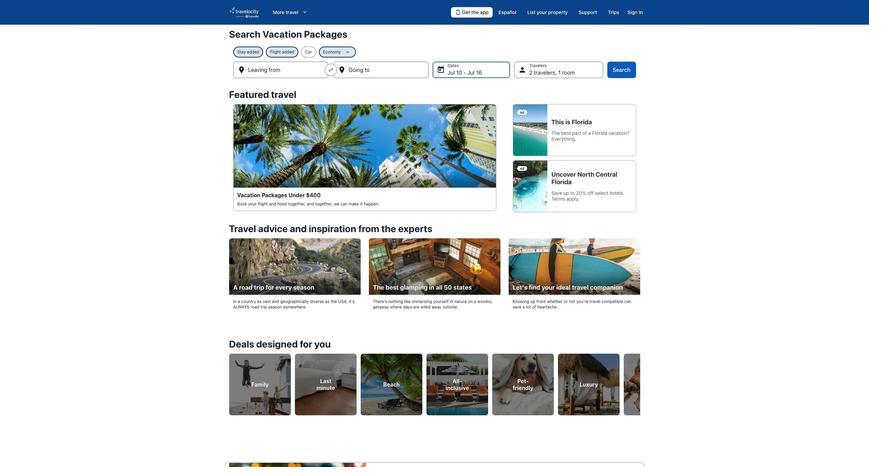 Task type: locate. For each thing, give the bounding box(es) containing it.
featured travel region
[[225, 85, 645, 219]]

swap origin and destination values image
[[328, 67, 334, 73]]

download the app button image
[[456, 10, 461, 15]]

travelocity logo image
[[229, 7, 259, 18]]

main content
[[0, 25, 870, 468]]



Task type: vqa. For each thing, say whether or not it's contained in the screenshot.
Download the app button IMAGE
yes



Task type: describe. For each thing, give the bounding box(es) containing it.
travel advice and inspiration from the experts region
[[225, 219, 645, 322]]

previous image
[[225, 379, 233, 387]]

next image
[[636, 379, 645, 387]]



